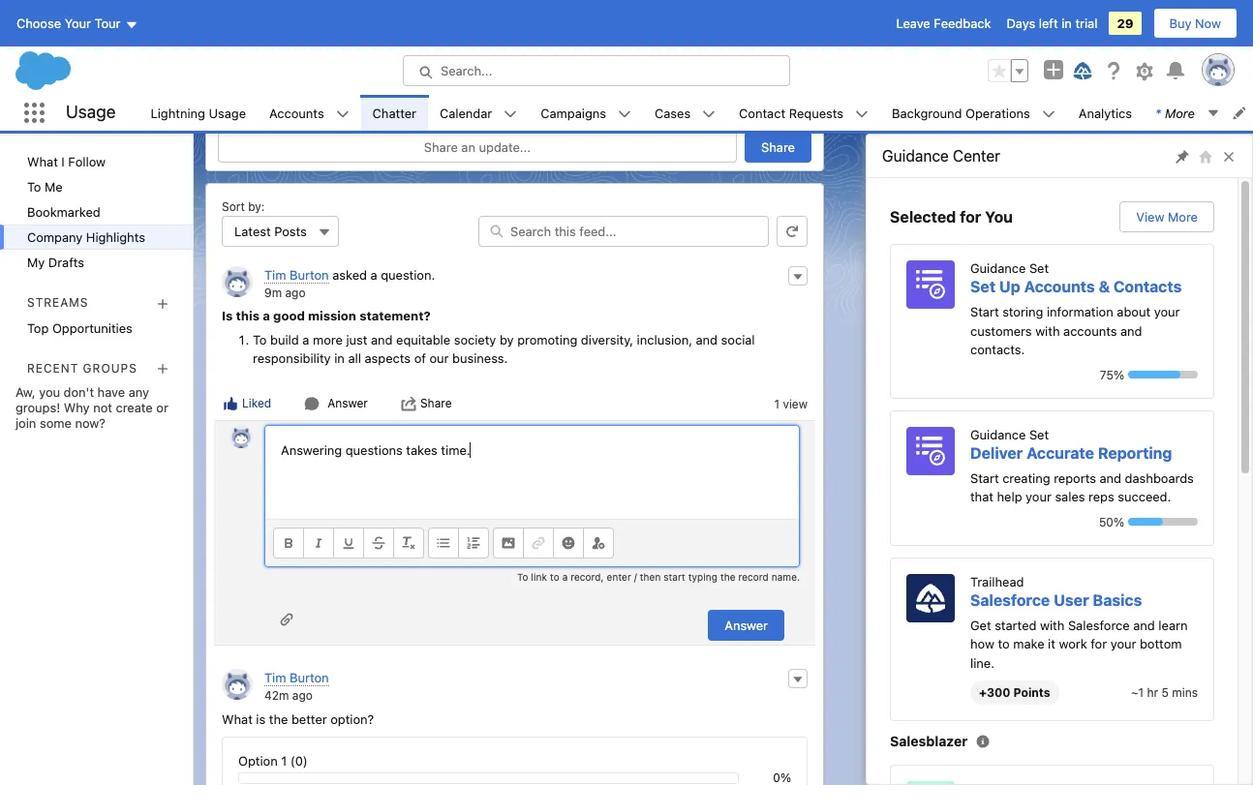 Task type: describe. For each thing, give the bounding box(es) containing it.
is this a good mission statement?
[[222, 308, 431, 323]]

progress bar progress bar for deliver accurate reporting
[[1128, 518, 1198, 526]]

progress bar image for deliver accurate reporting
[[1128, 518, 1163, 526]]

tim burton image
[[222, 266, 253, 297]]

creating
[[1003, 470, 1051, 486]]

liked button
[[222, 395, 272, 413]]

build
[[270, 332, 299, 347]]

)
[[303, 754, 308, 769]]

how
[[971, 636, 995, 652]]

* more
[[1156, 105, 1195, 121]]

background operations link
[[880, 95, 1042, 131]]

create
[[116, 400, 153, 416]]

and left social
[[696, 332, 718, 347]]

set up accounts & contacts button
[[971, 278, 1182, 295]]

highlights
[[86, 230, 145, 245]]

top opportunities link
[[0, 315, 193, 341]]

answering questions takes time.
[[281, 443, 470, 458]]

time.
[[441, 443, 470, 458]]

1 vertical spatial tim burton image
[[222, 669, 253, 700]]

society
[[454, 332, 496, 347]]

format text element
[[273, 528, 424, 559]]

&
[[1099, 278, 1110, 295]]

0 vertical spatial tim burton image
[[230, 425, 253, 448]]

accounts
[[1064, 323, 1117, 339]]

reps
[[1089, 489, 1115, 505]]

42m
[[264, 688, 289, 703]]

to for to build a more just and equitable society by promoting diversity, inclusion, and social responsibility in all aspects of our business.
[[253, 332, 267, 347]]

days
[[1007, 15, 1036, 31]]

what is the better option?
[[222, 711, 374, 727]]

more for * more
[[1165, 105, 1195, 121]]

aspects
[[365, 351, 411, 366]]

29
[[1117, 15, 1134, 31]]

text default image for campaigns
[[618, 107, 632, 121]]

calendar list item
[[428, 95, 529, 131]]

sort by: latest posts
[[222, 200, 307, 239]]

accounts inside list item
[[269, 105, 324, 121]]

0 vertical spatial in
[[1062, 15, 1072, 31]]

share inside popup button
[[420, 396, 452, 411]]

more
[[313, 332, 343, 347]]

sales
[[1055, 489, 1085, 505]]

promoting
[[517, 332, 578, 347]]

with inside guidance set set up accounts & contacts start storing information about your customers with accounts and contacts.
[[1036, 323, 1060, 339]]

75%
[[1100, 368, 1125, 382]]

cases list item
[[643, 95, 728, 131]]

background operations
[[892, 105, 1030, 121]]

statement?
[[360, 308, 431, 323]]

option
[[238, 754, 278, 769]]

your inside trailhead salesforce user basics get started with salesforce and learn how to make it work for your bottom line.
[[1111, 636, 1137, 652]]

and inside trailhead salesforce user basics get started with salesforce and learn how to make it work for your bottom line.
[[1134, 618, 1155, 633]]

lightning
[[151, 105, 205, 121]]

and inside the guidance set deliver accurate reporting start creating reports and dashboards that help your sales reps succeed.
[[1100, 470, 1122, 486]]

mission
[[308, 308, 356, 323]]

choose
[[16, 15, 61, 31]]

link
[[531, 571, 547, 583]]

reporting
[[1098, 444, 1173, 462]]

typing
[[688, 571, 718, 583]]

bottom
[[1140, 636, 1182, 652]]

record,
[[571, 571, 604, 583]]

to inside "what i follow to me bookmarked company highlights my drafts"
[[27, 179, 41, 195]]

my drafts link
[[0, 250, 193, 275]]

tim burton 42m ago
[[264, 670, 329, 703]]

opportunities
[[52, 320, 133, 336]]

requests
[[789, 105, 844, 121]]

name.
[[772, 571, 800, 583]]

0 vertical spatial answer button
[[303, 395, 369, 413]]

view more button
[[1120, 201, 1215, 232]]

dashboards
[[1125, 470, 1194, 486]]

with inside trailhead salesforce user basics get started with salesforce and learn how to make it work for your bottom line.
[[1040, 618, 1065, 633]]

option?
[[331, 711, 374, 727]]

tim burton, 42m ago element
[[214, 662, 816, 786]]

leave feedback link
[[896, 15, 991, 31]]

progress bar progress bar for set up accounts & contacts
[[1128, 371, 1198, 379]]

what for what is the better option?
[[222, 711, 253, 727]]

a right this
[[263, 308, 270, 323]]

left
[[1039, 15, 1058, 31]]

latest
[[234, 224, 271, 239]]

share inside button
[[424, 139, 458, 155]]

what i follow to me bookmarked company highlights my drafts
[[27, 154, 145, 270]]

cases
[[655, 105, 691, 121]]

+300
[[979, 686, 1011, 700]]

why not create or join some now?
[[15, 400, 168, 431]]

2 tim burton link from the top
[[264, 670, 329, 687]]

~1 hr 5 mins
[[1131, 686, 1198, 700]]

share button
[[745, 132, 812, 163]]

guidance set deliver accurate reporting start creating reports and dashboards that help your sales reps succeed.
[[971, 427, 1194, 505]]

your inside the guidance set deliver accurate reporting start creating reports and dashboards that help your sales reps succeed.
[[1026, 489, 1052, 505]]

lightning usage
[[151, 105, 246, 121]]

share inside button
[[761, 139, 795, 155]]

leave feedback
[[896, 15, 991, 31]]

buy now
[[1170, 15, 1221, 31]]

list containing lightning usage
[[139, 95, 1253, 131]]

campaigns link
[[529, 95, 618, 131]]

calendar
[[440, 105, 492, 121]]

sort
[[222, 200, 245, 214]]

recent groups
[[27, 361, 137, 376]]

enter
[[607, 571, 631, 583]]

contacts
[[1114, 278, 1182, 295]]

1 tim burton link from the top
[[264, 267, 329, 284]]

business.
[[452, 351, 508, 366]]

our
[[430, 351, 449, 366]]

choose your tour
[[16, 15, 121, 31]]

have
[[97, 385, 125, 400]]

set for deliver
[[1030, 427, 1049, 442]]

any
[[129, 385, 149, 400]]

to inside trailhead salesforce user basics get started with salesforce and learn how to make it work for your bottom line.
[[998, 636, 1010, 652]]

1 view
[[774, 397, 808, 411]]

insert content element
[[493, 528, 614, 559]]

to for to link to a record, enter / then start typing the record name.
[[517, 571, 528, 583]]

text default image inside background operations list item
[[1042, 107, 1056, 121]]

guidance for guidance set set up accounts & contacts start storing information about your customers with accounts and contacts.
[[971, 261, 1026, 276]]

text default image inside calendar list item
[[504, 107, 518, 121]]

is
[[256, 711, 266, 727]]

takes
[[406, 443, 438, 458]]

your
[[65, 15, 91, 31]]

why
[[64, 400, 90, 416]]

contacts.
[[971, 342, 1025, 357]]

burton for asked
[[290, 267, 329, 283]]

chatter
[[373, 105, 417, 121]]

guidance for guidance center
[[882, 147, 949, 165]]

mins
[[1172, 686, 1198, 700]]

more for view more
[[1168, 209, 1198, 225]]

guidance center
[[882, 147, 1001, 165]]

lightning usage link
[[139, 95, 258, 131]]

diversity,
[[581, 332, 634, 347]]

a left record, on the bottom of page
[[562, 571, 568, 583]]



Task type: vqa. For each thing, say whether or not it's contained in the screenshot.
To related to To link to a record, enter / then start typing the record name.
yes



Task type: locate. For each thing, give the bounding box(es) containing it.
succeed.
[[1118, 489, 1171, 505]]

accounts list item
[[258, 95, 361, 131]]

text default image inside contact requests list item
[[855, 107, 869, 121]]

1 vertical spatial ago
[[292, 688, 313, 703]]

0 vertical spatial more
[[1165, 105, 1195, 121]]

0 horizontal spatial what
[[27, 154, 58, 170]]

0 horizontal spatial usage
[[66, 102, 116, 122]]

0
[[295, 754, 303, 769]]

1 left view
[[774, 397, 780, 411]]

1 vertical spatial more
[[1168, 209, 1198, 225]]

the right is
[[269, 711, 288, 727]]

tim inside "tim burton 42m ago"
[[264, 670, 286, 686]]

your left bottom
[[1111, 636, 1137, 652]]

1 vertical spatial to
[[998, 636, 1010, 652]]

set inside the guidance set deliver accurate reporting start creating reports and dashboards that help your sales reps succeed.
[[1030, 427, 1049, 442]]

aw,
[[15, 385, 35, 400]]

tim burton, 9m ago element
[[214, 259, 816, 420]]

usage up the follow
[[66, 102, 116, 122]]

1 horizontal spatial in
[[1062, 15, 1072, 31]]

in inside to build a more just and equitable society by promoting diversity, inclusion, and social responsibility in all aspects of our business.
[[334, 351, 345, 366]]

start up that
[[971, 470, 999, 486]]

burton inside tim burton asked a question. 9m ago
[[290, 267, 329, 283]]

0 horizontal spatial the
[[269, 711, 288, 727]]

more right *
[[1165, 105, 1195, 121]]

work
[[1059, 636, 1088, 652]]

feedback
[[934, 15, 991, 31]]

0 horizontal spatial for
[[960, 208, 982, 226]]

a right asked
[[371, 267, 377, 283]]

2 vertical spatial to
[[517, 571, 528, 583]]

more right view
[[1168, 209, 1198, 225]]

to
[[27, 179, 41, 195], [253, 332, 267, 347], [517, 571, 528, 583]]

answer button down record
[[708, 610, 785, 641]]

0 horizontal spatial text default image
[[336, 107, 349, 121]]

1 horizontal spatial answer button
[[708, 610, 785, 641]]

0 vertical spatial for
[[960, 208, 982, 226]]

and inside guidance set set up accounts & contacts start storing information about your customers with accounts and contacts.
[[1121, 323, 1143, 339]]

ago right 9m
[[285, 285, 306, 300]]

1 tim from the top
[[264, 267, 286, 283]]

now?
[[75, 416, 105, 431]]

0 vertical spatial guidance
[[882, 147, 949, 165]]

company
[[27, 230, 83, 245]]

posts
[[274, 224, 307, 239]]

cases link
[[643, 95, 702, 131]]

0 vertical spatial progress bar progress bar
[[1128, 371, 1198, 379]]

to left build
[[253, 332, 267, 347]]

tim for the
[[264, 670, 286, 686]]

groups!
[[15, 400, 60, 416]]

usage right 'lightning'
[[209, 105, 246, 121]]

2 vertical spatial set
[[1030, 427, 1049, 442]]

start inside the guidance set deliver accurate reporting start creating reports and dashboards that help your sales reps succeed.
[[971, 470, 999, 486]]

answer button
[[303, 395, 369, 413], [708, 610, 785, 641]]

1 inside tim burton, 9m ago element
[[774, 397, 780, 411]]

1 horizontal spatial answer
[[725, 618, 768, 633]]

what inside tim burton, 42m ago element
[[222, 711, 253, 727]]

your down contacts on the top of page
[[1154, 304, 1180, 320]]

text default image left the cases
[[618, 107, 632, 121]]

more inside view more button
[[1168, 209, 1198, 225]]

a inside to build a more just and equitable society by promoting diversity, inclusion, and social responsibility in all aspects of our business.
[[303, 332, 309, 347]]

what inside "what i follow to me bookmarked company highlights my drafts"
[[27, 154, 58, 170]]

share down contact requests link
[[761, 139, 795, 155]]

1 horizontal spatial 1
[[774, 397, 780, 411]]

buy now button
[[1153, 8, 1238, 39]]

text default image inside liked button
[[223, 396, 238, 412]]

salesforce down basics
[[1068, 618, 1130, 633]]

guidance set set up accounts & contacts start storing information about your customers with accounts and contacts.
[[971, 261, 1182, 357]]

0 vertical spatial tim burton link
[[264, 267, 329, 284]]

0 vertical spatial with
[[1036, 323, 1060, 339]]

information
[[1047, 304, 1114, 320]]

customers
[[971, 323, 1032, 339]]

2 horizontal spatial text default image
[[1207, 106, 1220, 120]]

to left me
[[27, 179, 41, 195]]

progress bar image for set up accounts & contacts
[[1128, 371, 1181, 379]]

1 vertical spatial progress bar progress bar
[[1128, 518, 1198, 526]]

progress bar image
[[1128, 371, 1181, 379], [1128, 518, 1163, 526]]

1 horizontal spatial text default image
[[618, 107, 632, 121]]

0 horizontal spatial answer
[[328, 396, 368, 411]]

tim for a
[[264, 267, 286, 283]]

progress bar image right 75% on the top of the page
[[1128, 371, 1181, 379]]

trailhead
[[971, 574, 1024, 589]]

is
[[222, 308, 233, 323]]

of
[[414, 351, 426, 366]]

burton for 42m
[[290, 670, 329, 686]]

to right "link"
[[550, 571, 560, 583]]

1 horizontal spatial accounts
[[1024, 278, 1095, 295]]

social
[[721, 332, 755, 347]]

1 horizontal spatial what
[[222, 711, 253, 727]]

tim burton link
[[264, 267, 329, 284], [264, 670, 329, 687]]

tim up the "42m"
[[264, 670, 286, 686]]

salesforce down trailhead
[[971, 591, 1050, 609]]

accounts inside guidance set set up accounts & contacts start storing information about your customers with accounts and contacts.
[[1024, 278, 1095, 295]]

search...
[[441, 63, 493, 78]]

1 vertical spatial what
[[222, 711, 253, 727]]

for right work
[[1091, 636, 1107, 652]]

the inside tim burton, 42m ago element
[[269, 711, 288, 727]]

text default image for accounts
[[336, 107, 349, 121]]

analytics link
[[1067, 95, 1144, 131]]

guidance inside the guidance set deliver accurate reporting start creating reports and dashboards that help your sales reps succeed.
[[971, 427, 1026, 442]]

group
[[988, 59, 1029, 82]]

1 vertical spatial for
[[1091, 636, 1107, 652]]

1 vertical spatial the
[[269, 711, 288, 727]]

asked
[[332, 267, 367, 283]]

and up aspects
[[371, 332, 393, 347]]

with up "it"
[[1040, 618, 1065, 633]]

share down our at the top left
[[420, 396, 452, 411]]

1 horizontal spatial salesforce
[[1068, 618, 1130, 633]]

0 horizontal spatial salesforce
[[971, 591, 1050, 609]]

better
[[292, 711, 327, 727]]

that
[[971, 489, 994, 505]]

text default image right the cases
[[702, 107, 716, 121]]

the
[[721, 571, 736, 583], [269, 711, 288, 727]]

guidance
[[882, 147, 949, 165], [971, 261, 1026, 276], [971, 427, 1026, 442]]

text default image down of at the top of the page
[[401, 396, 416, 412]]

0 vertical spatial answer
[[328, 396, 368, 411]]

line.
[[971, 655, 995, 671]]

drafts
[[48, 255, 84, 270]]

0 vertical spatial to
[[550, 571, 560, 583]]

0 horizontal spatial accounts
[[269, 105, 324, 121]]

50%
[[1099, 515, 1125, 529]]

question.
[[381, 267, 435, 283]]

to build a more just and equitable society by promoting diversity, inclusion, and social responsibility in all aspects of our business.
[[253, 332, 755, 366]]

1 left (
[[281, 754, 287, 769]]

burton up 42m ago link
[[290, 670, 329, 686]]

0 vertical spatial the
[[721, 571, 736, 583]]

buy
[[1170, 15, 1192, 31]]

a inside tim burton asked a question. 9m ago
[[371, 267, 377, 283]]

0 vertical spatial salesforce
[[971, 591, 1050, 609]]

2 vertical spatial guidance
[[971, 427, 1026, 442]]

list
[[139, 95, 1253, 131]]

2 progress bar image from the top
[[1128, 518, 1163, 526]]

2 tim from the top
[[264, 670, 286, 686]]

answer button down the all at the top left
[[303, 395, 369, 413]]

streams
[[27, 296, 89, 310]]

bookmarked link
[[0, 200, 193, 225]]

align text element
[[428, 528, 489, 559]]

ago inside "tim burton 42m ago"
[[292, 688, 313, 703]]

calendar link
[[428, 95, 504, 131]]

1 vertical spatial start
[[971, 470, 999, 486]]

text default image up update...
[[504, 107, 518, 121]]

your inside guidance set set up accounts & contacts start storing information about your customers with accounts and contacts.
[[1154, 304, 1180, 320]]

storing
[[1003, 304, 1044, 320]]

2 horizontal spatial to
[[517, 571, 528, 583]]

answer down the all at the top left
[[328, 396, 368, 411]]

1 vertical spatial answer
[[725, 618, 768, 633]]

1 vertical spatial guidance
[[971, 261, 1026, 276]]

tim up 9m
[[264, 267, 286, 283]]

1 horizontal spatial to
[[253, 332, 267, 347]]

0 vertical spatial burton
[[290, 267, 329, 283]]

guidance up deliver on the bottom of the page
[[971, 427, 1026, 442]]

start
[[664, 571, 686, 583]]

text default image
[[504, 107, 518, 121], [702, 107, 716, 121], [855, 107, 869, 121], [1042, 107, 1056, 121], [223, 396, 238, 412], [304, 396, 320, 412], [401, 396, 416, 412]]

answering
[[281, 443, 342, 458]]

share
[[424, 139, 458, 155], [761, 139, 795, 155], [420, 396, 452, 411]]

text default image right requests
[[855, 107, 869, 121]]

not
[[93, 400, 112, 416]]

2 horizontal spatial your
[[1154, 304, 1180, 320]]

1 horizontal spatial the
[[721, 571, 736, 583]]

1 vertical spatial tim
[[264, 670, 286, 686]]

tim inside tim burton asked a question. 9m ago
[[264, 267, 286, 283]]

for left you
[[960, 208, 982, 226]]

the right typing
[[721, 571, 736, 583]]

burton inside "tim burton 42m ago"
[[290, 670, 329, 686]]

tim burton link up 42m ago link
[[264, 670, 329, 687]]

2 vertical spatial your
[[1111, 636, 1137, 652]]

1 progress bar image from the top
[[1128, 371, 1181, 379]]

1 vertical spatial accounts
[[1024, 278, 1095, 295]]

0 horizontal spatial 1
[[281, 754, 287, 769]]

to right how
[[998, 636, 1010, 652]]

answer down record
[[725, 618, 768, 633]]

you
[[39, 385, 60, 400]]

Search this feed... search field
[[479, 216, 769, 247]]

operations
[[966, 105, 1030, 121]]

my
[[27, 255, 45, 270]]

with down storing
[[1036, 323, 1060, 339]]

share an update... button
[[218, 132, 737, 163]]

accounts link
[[258, 95, 336, 131]]

center
[[953, 147, 1001, 165]]

contact requests link
[[728, 95, 855, 131]]

0 horizontal spatial answer button
[[303, 395, 369, 413]]

text default image inside answer button
[[304, 396, 320, 412]]

and down about
[[1121, 323, 1143, 339]]

share left an
[[424, 139, 458, 155]]

0 vertical spatial ago
[[285, 285, 306, 300]]

follow
[[68, 154, 106, 170]]

join
[[15, 416, 36, 431]]

in left the all at the top left
[[334, 351, 345, 366]]

text default image inside campaigns list item
[[618, 107, 632, 121]]

view
[[1137, 209, 1165, 225]]

guidance up up
[[971, 261, 1026, 276]]

1 burton from the top
[[290, 267, 329, 283]]

and up bottom
[[1134, 618, 1155, 633]]

Answering questions takes time. text field
[[265, 426, 799, 519]]

contact requests list item
[[728, 95, 880, 131]]

0 horizontal spatial to
[[27, 179, 41, 195]]

basics
[[1093, 591, 1142, 609]]

update...
[[479, 139, 531, 155]]

tim burton link up 9m ago link
[[264, 267, 329, 284]]

1 vertical spatial burton
[[290, 670, 329, 686]]

background operations list item
[[880, 95, 1067, 131]]

0 vertical spatial set
[[1030, 261, 1049, 276]]

1 start from the top
[[971, 304, 999, 320]]

1 inside tim burton, 42m ago element
[[281, 754, 287, 769]]

aw, you don't have any groups!
[[15, 385, 149, 416]]

or
[[156, 400, 168, 416]]

then
[[640, 571, 661, 583]]

1 vertical spatial set
[[971, 278, 996, 295]]

your
[[1154, 304, 1180, 320], [1026, 489, 1052, 505], [1111, 636, 1137, 652]]

what left is
[[222, 711, 253, 727]]

1 horizontal spatial to
[[998, 636, 1010, 652]]

1 horizontal spatial for
[[1091, 636, 1107, 652]]

0 vertical spatial your
[[1154, 304, 1180, 320]]

background
[[892, 105, 962, 121]]

up
[[1000, 278, 1021, 295]]

text default image inside cases list item
[[702, 107, 716, 121]]

ago
[[285, 285, 306, 300], [292, 688, 313, 703]]

burton up 9m ago link
[[290, 267, 329, 283]]

guidance for guidance set deliver accurate reporting start creating reports and dashboards that help your sales reps succeed.
[[971, 427, 1026, 442]]

make
[[1013, 636, 1045, 652]]

1 progress bar progress bar from the top
[[1128, 371, 1198, 379]]

text default image left liked
[[223, 396, 238, 412]]

set left up
[[971, 278, 996, 295]]

usage inside list
[[209, 105, 246, 121]]

answer inside tim burton, 9m ago element
[[328, 396, 368, 411]]

and up reps
[[1100, 470, 1122, 486]]

now
[[1195, 15, 1221, 31]]

to me link
[[0, 174, 193, 200]]

campaigns list item
[[529, 95, 643, 131]]

0 horizontal spatial in
[[334, 351, 345, 366]]

liked
[[242, 396, 271, 411]]

0 horizontal spatial your
[[1026, 489, 1052, 505]]

tim burton image left the "42m"
[[222, 669, 253, 700]]

progress bar image down succeed.
[[1128, 518, 1163, 526]]

ago up what is the better option?
[[292, 688, 313, 703]]

more inside list
[[1165, 105, 1195, 121]]

a right build
[[303, 332, 309, 347]]

set for set
[[1030, 261, 1049, 276]]

2 start from the top
[[971, 470, 999, 486]]

what for what i follow to me bookmarked company highlights my drafts
[[27, 154, 58, 170]]

1 vertical spatial tim burton link
[[264, 670, 329, 687]]

1 vertical spatial answer button
[[708, 610, 785, 641]]

0 vertical spatial what
[[27, 154, 58, 170]]

start up customers on the top right of page
[[971, 304, 999, 320]]

9m
[[264, 285, 282, 300]]

1 vertical spatial your
[[1026, 489, 1052, 505]]

tim burton image
[[230, 425, 253, 448], [222, 669, 253, 700]]

text default image up answering
[[304, 396, 320, 412]]

text default image right * more
[[1207, 106, 1220, 120]]

1 vertical spatial progress bar image
[[1128, 518, 1163, 526]]

toolbar
[[265, 519, 799, 567]]

reports
[[1054, 470, 1096, 486]]

your down creating
[[1026, 489, 1052, 505]]

progress bar progress bar
[[1128, 371, 1198, 379], [1128, 518, 1198, 526]]

progress bar progress bar down succeed.
[[1128, 518, 1198, 526]]

tim burton image down liked button
[[230, 425, 253, 448]]

0 vertical spatial tim
[[264, 267, 286, 283]]

0 vertical spatial 1
[[774, 397, 780, 411]]

guidance down background
[[882, 147, 949, 165]]

this
[[236, 308, 260, 323]]

get
[[971, 618, 992, 633]]

for inside trailhead salesforce user basics get started with salesforce and learn how to make it work for your bottom line.
[[1091, 636, 1107, 652]]

0 vertical spatial start
[[971, 304, 999, 320]]

text default image right operations
[[1042, 107, 1056, 121]]

good
[[273, 308, 305, 323]]

1 vertical spatial salesforce
[[1068, 618, 1130, 633]]

guidance inside guidance set set up accounts & contacts start storing information about your customers with accounts and contacts.
[[971, 261, 1026, 276]]

text default image inside share popup button
[[401, 396, 416, 412]]

accurate
[[1027, 444, 1095, 462]]

1 horizontal spatial your
[[1111, 636, 1137, 652]]

0 vertical spatial to
[[27, 179, 41, 195]]

to left "link"
[[517, 571, 528, 583]]

what left i on the left of the page
[[27, 154, 58, 170]]

progress bar progress bar right 75% on the top of the page
[[1128, 371, 1198, 379]]

0 horizontal spatial to
[[550, 571, 560, 583]]

top opportunities
[[27, 320, 133, 336]]

ago inside tim burton asked a question. 9m ago
[[285, 285, 306, 300]]

1 vertical spatial 1
[[281, 754, 287, 769]]

0 vertical spatial accounts
[[269, 105, 324, 121]]

with
[[1036, 323, 1060, 339], [1040, 618, 1065, 633]]

2 progress bar progress bar from the top
[[1128, 518, 1198, 526]]

text default image inside accounts list item
[[336, 107, 349, 121]]

text default image left chatter
[[336, 107, 349, 121]]

1 vertical spatial with
[[1040, 618, 1065, 633]]

0 vertical spatial progress bar image
[[1128, 371, 1181, 379]]

2 burton from the top
[[290, 670, 329, 686]]

to inside to build a more just and equitable society by promoting diversity, inclusion, and social responsibility in all aspects of our business.
[[253, 332, 267, 347]]

/
[[634, 571, 637, 583]]

1 vertical spatial in
[[334, 351, 345, 366]]

set up accurate
[[1030, 427, 1049, 442]]

start inside guidance set set up accounts & contacts start storing information about your customers with accounts and contacts.
[[971, 304, 999, 320]]

in right left
[[1062, 15, 1072, 31]]

what
[[27, 154, 58, 170], [222, 711, 253, 727]]

1 vertical spatial to
[[253, 332, 267, 347]]

Sort by: button
[[222, 216, 339, 247]]

set up set up accounts & contacts button
[[1030, 261, 1049, 276]]

text default image
[[1207, 106, 1220, 120], [336, 107, 349, 121], [618, 107, 632, 121]]

1 horizontal spatial usage
[[209, 105, 246, 121]]



